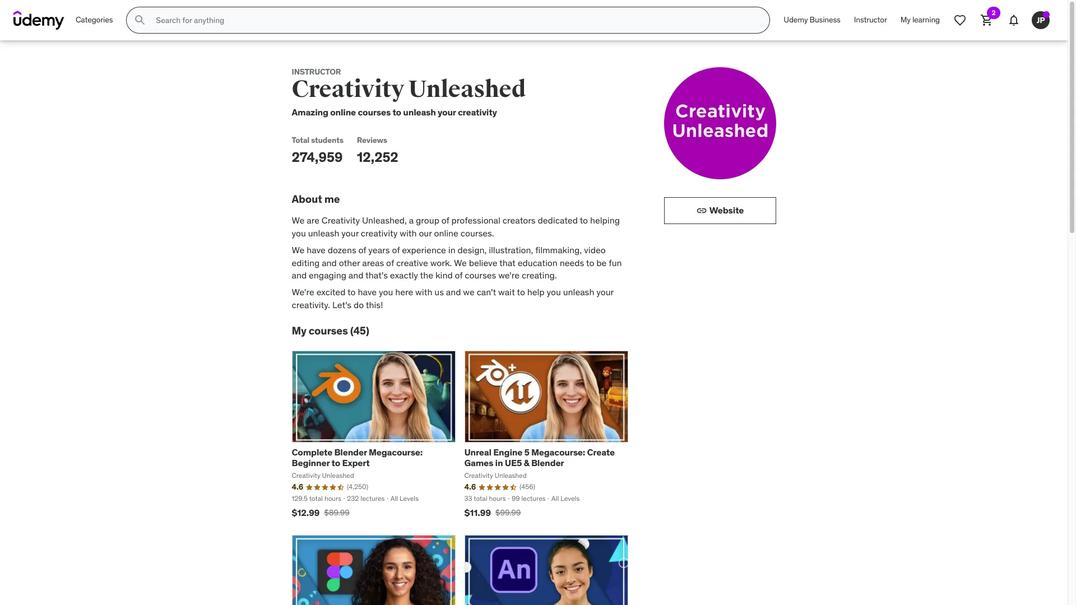 Task type: describe. For each thing, give the bounding box(es) containing it.
dozens
[[328, 245, 357, 256]]

(4,250)
[[347, 483, 369, 492]]

2 vertical spatial courses
[[309, 324, 348, 338]]

we for we have dozens of years of experience in design, illustration, filmmaking, video editing and other areas of creative work. we believe that education needs to be fun and engaging and that's exactly the kind of courses we're creating.
[[292, 245, 305, 256]]

my for my courses (45)
[[292, 324, 307, 338]]

we're excited to have you here with us and we can't wait to help you unleash your creativity. let's do this!
[[292, 287, 614, 311]]

years
[[369, 245, 390, 256]]

blender inside unreal engine 5 megacourse: create games in ue5 & blender creativity unleashed
[[532, 458, 565, 469]]

232
[[347, 495, 359, 503]]

unreal engine 5 megacourse: create games in ue5 & blender creativity unleashed
[[465, 447, 615, 480]]

129.5
[[292, 495, 308, 503]]

total
[[292, 135, 310, 145]]

needs
[[560, 257, 585, 268]]

your inside we are creativity unleashed, a group of professional creators dedicated to helping you unleash your creativity with our online courses.
[[342, 228, 359, 239]]

beginner
[[292, 458, 330, 469]]

and inside we're excited to have you here with us and we can't wait to help you unleash your creativity. let's do this!
[[446, 287, 461, 298]]

232 lectures
[[347, 495, 385, 503]]

$89.99
[[324, 508, 350, 518]]

udemy image
[[13, 11, 65, 30]]

create
[[588, 447, 615, 458]]

that
[[500, 257, 516, 268]]

99 lectures
[[512, 495, 546, 503]]

complete
[[292, 447, 333, 458]]

blender inside complete blender megacourse: beginner to expert creativity unleashed
[[335, 447, 367, 458]]

megacourse: inside complete blender megacourse: beginner to expert creativity unleashed
[[369, 447, 423, 458]]

kind
[[436, 270, 453, 281]]

33 total hours
[[465, 495, 506, 503]]

to inside 'instructor creativity unleashed amazing online courses to unleash your creativity'
[[393, 106, 402, 118]]

instructor for instructor creativity unleashed amazing online courses to unleash your creativity
[[292, 67, 341, 77]]

2 horizontal spatial you
[[547, 287, 561, 298]]

have inside we're excited to have you here with us and we can't wait to help you unleash your creativity. let's do this!
[[358, 287, 377, 298]]

let's
[[333, 299, 352, 311]]

to inside we have dozens of years of experience in design, illustration, filmmaking, video editing and other areas of creative work. we believe that education needs to be fun and engaging and that's exactly the kind of courses we're creating.
[[587, 257, 595, 268]]

business
[[810, 15, 841, 25]]

instructor for instructor
[[855, 15, 888, 25]]

creators
[[503, 215, 536, 226]]

us
[[435, 287, 444, 298]]

education
[[518, 257, 558, 268]]

website link
[[664, 197, 777, 224]]

this!
[[366, 299, 383, 311]]

a
[[409, 215, 414, 226]]

students
[[311, 135, 344, 145]]

areas
[[362, 257, 384, 268]]

amazing
[[292, 106, 329, 118]]

4.6 for complete blender megacourse: beginner to expert
[[292, 483, 303, 493]]

helping
[[591, 215, 620, 226]]

of inside we are creativity unleashed, a group of professional creators dedicated to helping you unleash your creativity with our online courses.
[[442, 215, 450, 226]]

we
[[464, 287, 475, 298]]

5
[[525, 447, 530, 458]]

games
[[465, 458, 494, 469]]

engine
[[494, 447, 523, 458]]

complete blender megacourse: beginner to expert link
[[292, 447, 423, 469]]

help
[[528, 287, 545, 298]]

and down editing
[[292, 270, 307, 281]]

the
[[420, 270, 434, 281]]

fun
[[609, 257, 622, 268]]

we are creativity unleashed, a group of professional creators dedicated to helping you unleash your creativity with our online courses.
[[292, 215, 620, 239]]

of down years
[[387, 257, 394, 268]]

129.5 total hours
[[292, 495, 342, 503]]

99
[[512, 495, 520, 503]]

unleashed inside unreal engine 5 megacourse: create games in ue5 & blender creativity unleashed
[[495, 471, 527, 480]]

lectures for unleashed
[[361, 495, 385, 503]]

about
[[292, 192, 322, 206]]

jp link
[[1028, 7, 1055, 34]]

be
[[597, 257, 607, 268]]

that's
[[366, 270, 388, 281]]

my for my learning
[[901, 15, 911, 25]]

are
[[307, 215, 320, 226]]

total for $12.99
[[309, 495, 323, 503]]

categories
[[76, 15, 113, 25]]

engaging
[[309, 270, 347, 281]]

ue5
[[505, 458, 522, 469]]

we for we are creativity unleashed, a group of professional creators dedicated to helping you unleash your creativity with our online courses.
[[292, 215, 305, 226]]

instructor link
[[848, 7, 895, 34]]

levels for unreal engine 5 megacourse: create games in ue5 & blender
[[561, 495, 580, 503]]

courses.
[[461, 228, 495, 239]]

all for ue5
[[552, 495, 559, 503]]

you inside we are creativity unleashed, a group of professional creators dedicated to helping you unleash your creativity with our online courses.
[[292, 228, 306, 239]]

video
[[584, 245, 606, 256]]

with inside we're excited to have you here with us and we can't wait to help you unleash your creativity. let's do this!
[[416, 287, 433, 298]]

and down other
[[349, 270, 364, 281]]

courses inside we have dozens of years of experience in design, illustration, filmmaking, video editing and other areas of creative work. we believe that education needs to be fun and engaging and that's exactly the kind of courses we're creating.
[[465, 270, 497, 281]]

can't
[[477, 287, 497, 298]]

unleashed inside 'instructor creativity unleashed amazing online courses to unleash your creativity'
[[409, 75, 526, 104]]

we have dozens of years of experience in design, illustration, filmmaking, video editing and other areas of creative work. we believe that education needs to be fun and engaging and that's exactly the kind of courses we're creating.
[[292, 245, 622, 281]]

of up areas
[[359, 245, 367, 256]]

unleash inside 'instructor creativity unleashed amazing online courses to unleash your creativity'
[[403, 106, 436, 118]]

our
[[419, 228, 432, 239]]

with inside we are creativity unleashed, a group of professional creators dedicated to helping you unleash your creativity with our online courses.
[[400, 228, 417, 239]]

and up engaging
[[322, 257, 337, 268]]

Search for anything text field
[[154, 11, 757, 30]]

udemy business link
[[778, 7, 848, 34]]

design,
[[458, 245, 487, 256]]

we're
[[292, 287, 315, 298]]

wishlist image
[[954, 13, 968, 27]]

editing
[[292, 257, 320, 268]]

$11.99 $99.99
[[465, 508, 521, 519]]

unleash inside we're excited to have you here with us and we can't wait to help you unleash your creativity. let's do this!
[[564, 287, 595, 298]]

small image
[[696, 205, 708, 217]]

total students 274,959
[[292, 135, 344, 166]]

filmmaking,
[[536, 245, 582, 256]]

to up do
[[348, 287, 356, 298]]

categories button
[[69, 7, 120, 34]]

all for unleashed
[[391, 495, 398, 503]]

creativity inside we are creativity unleashed, a group of professional creators dedicated to helping you unleash your creativity with our online courses.
[[322, 215, 360, 226]]

experience
[[402, 245, 446, 256]]

illustration,
[[489, 245, 534, 256]]

udemy
[[784, 15, 808, 25]]



Task type: locate. For each thing, give the bounding box(es) containing it.
0 vertical spatial have
[[307, 245, 326, 256]]

my down creativity. on the left of the page
[[292, 324, 307, 338]]

1 vertical spatial in
[[496, 458, 503, 469]]

creativity down me
[[322, 215, 360, 226]]

exactly
[[390, 270, 418, 281]]

your inside we're excited to have you here with us and we can't wait to help you unleash your creativity. let's do this!
[[597, 287, 614, 298]]

0 horizontal spatial lectures
[[361, 495, 385, 503]]

blender right &
[[532, 458, 565, 469]]

do
[[354, 299, 364, 311]]

my learning
[[901, 15, 941, 25]]

lectures down 456 reviews element
[[522, 495, 546, 503]]

excited
[[317, 287, 346, 298]]

1 vertical spatial we
[[292, 245, 305, 256]]

all levels for unreal engine 5 megacourse: create games in ue5 & blender
[[552, 495, 580, 503]]

2 vertical spatial unleash
[[564, 287, 595, 298]]

0 horizontal spatial in
[[449, 245, 456, 256]]

you have alerts image
[[1044, 11, 1051, 18]]

courses inside 'instructor creativity unleashed amazing online courses to unleash your creativity'
[[358, 106, 391, 118]]

have up editing
[[307, 245, 326, 256]]

0 horizontal spatial your
[[342, 228, 359, 239]]

megacourse:
[[369, 447, 423, 458], [532, 447, 586, 458]]

1 horizontal spatial your
[[438, 106, 456, 118]]

0 vertical spatial we
[[292, 215, 305, 226]]

33
[[465, 495, 473, 503]]

expert
[[342, 458, 370, 469]]

0 horizontal spatial all levels
[[391, 495, 419, 503]]

have up the this! at the left
[[358, 287, 377, 298]]

in up work.
[[449, 245, 456, 256]]

4.6 up 33
[[465, 483, 476, 493]]

me
[[325, 192, 340, 206]]

in
[[449, 245, 456, 256], [496, 458, 503, 469]]

creativity up "amazing"
[[292, 75, 405, 104]]

here
[[396, 287, 414, 298]]

(456)
[[520, 483, 536, 492]]

my left learning
[[901, 15, 911, 25]]

2 horizontal spatial your
[[597, 287, 614, 298]]

you
[[292, 228, 306, 239], [379, 287, 393, 298], [547, 287, 561, 298]]

creativity inside unreal engine 5 megacourse: create games in ue5 & blender creativity unleashed
[[465, 471, 493, 480]]

you right help
[[547, 287, 561, 298]]

1 horizontal spatial total
[[474, 495, 488, 503]]

my
[[901, 15, 911, 25], [292, 324, 307, 338]]

0 horizontal spatial my
[[292, 324, 307, 338]]

1 vertical spatial unleash
[[308, 228, 340, 239]]

with down a
[[400, 228, 417, 239]]

(45)
[[350, 324, 370, 338]]

blender up (4,250)
[[335, 447, 367, 458]]

2 levels from the left
[[561, 495, 580, 503]]

1 horizontal spatial hours
[[489, 495, 506, 503]]

to inside complete blender megacourse: beginner to expert creativity unleashed
[[332, 458, 340, 469]]

levels right 232 lectures
[[400, 495, 419, 503]]

creativity inside 'instructor creativity unleashed amazing online courses to unleash your creativity'
[[292, 75, 405, 104]]

1 4.6 from the left
[[292, 483, 303, 493]]

2 link
[[974, 7, 1001, 34]]

dedicated
[[538, 215, 578, 226]]

hours up $11.99 $99.99
[[489, 495, 506, 503]]

1 lectures from the left
[[361, 495, 385, 503]]

lectures
[[361, 495, 385, 503], [522, 495, 546, 503]]

you up editing
[[292, 228, 306, 239]]

2 4.6 from the left
[[465, 483, 476, 493]]

instructor up "amazing"
[[292, 67, 341, 77]]

my courses (45)
[[292, 324, 370, 338]]

1 hours from the left
[[325, 495, 342, 503]]

1 vertical spatial with
[[416, 287, 433, 298]]

all levels right 232 lectures
[[391, 495, 419, 503]]

$99.99
[[496, 508, 521, 518]]

of right years
[[392, 245, 400, 256]]

all levels right 99 lectures
[[552, 495, 580, 503]]

instructor
[[855, 15, 888, 25], [292, 67, 341, 77]]

unreal
[[465, 447, 492, 458]]

1 vertical spatial my
[[292, 324, 307, 338]]

0 vertical spatial in
[[449, 245, 456, 256]]

1 megacourse: from the left
[[369, 447, 423, 458]]

creativity unleashed image
[[664, 67, 777, 179]]

&
[[524, 458, 530, 469]]

0 vertical spatial courses
[[358, 106, 391, 118]]

1 levels from the left
[[400, 495, 419, 503]]

0 vertical spatial online
[[330, 106, 356, 118]]

work.
[[431, 257, 452, 268]]

online up students
[[330, 106, 356, 118]]

2 vertical spatial we
[[454, 257, 467, 268]]

instructor creativity unleashed amazing online courses to unleash your creativity
[[292, 67, 526, 118]]

total up $12.99 $89.99
[[309, 495, 323, 503]]

2 all from the left
[[552, 495, 559, 503]]

0 horizontal spatial total
[[309, 495, 323, 503]]

all levels for complete blender megacourse: beginner to expert
[[391, 495, 419, 503]]

total for $11.99
[[474, 495, 488, 503]]

courses
[[358, 106, 391, 118], [465, 270, 497, 281], [309, 324, 348, 338]]

0 horizontal spatial megacourse:
[[369, 447, 423, 458]]

instructor right business
[[855, 15, 888, 25]]

hours
[[325, 495, 342, 503], [489, 495, 506, 503]]

1 total from the left
[[309, 495, 323, 503]]

we down design,
[[454, 257, 467, 268]]

1 vertical spatial have
[[358, 287, 377, 298]]

2 vertical spatial your
[[597, 287, 614, 298]]

0 horizontal spatial you
[[292, 228, 306, 239]]

unleashed,
[[362, 215, 407, 226]]

1 horizontal spatial courses
[[358, 106, 391, 118]]

1 horizontal spatial my
[[901, 15, 911, 25]]

creative
[[396, 257, 428, 268]]

to
[[393, 106, 402, 118], [580, 215, 588, 226], [587, 257, 595, 268], [348, 287, 356, 298], [517, 287, 525, 298], [332, 458, 340, 469]]

1 horizontal spatial creativity
[[458, 106, 497, 118]]

creativity down beginner
[[292, 471, 321, 480]]

456 reviews element
[[520, 483, 536, 493]]

total
[[309, 495, 323, 503], [474, 495, 488, 503]]

online right our
[[434, 228, 459, 239]]

of right group
[[442, 215, 450, 226]]

1 vertical spatial courses
[[465, 270, 497, 281]]

your inside 'instructor creativity unleashed amazing online courses to unleash your creativity'
[[438, 106, 456, 118]]

professional
[[452, 215, 501, 226]]

1 horizontal spatial you
[[379, 287, 393, 298]]

lectures down the 4250 reviews element
[[361, 495, 385, 503]]

0 horizontal spatial all
[[391, 495, 398, 503]]

my learning link
[[895, 7, 947, 34]]

in left ue5
[[496, 458, 503, 469]]

274,959
[[292, 149, 343, 166]]

and right us
[[446, 287, 461, 298]]

submit search image
[[134, 13, 147, 27]]

1 vertical spatial instructor
[[292, 67, 341, 77]]

0 vertical spatial my
[[901, 15, 911, 25]]

1 all levels from the left
[[391, 495, 419, 503]]

lectures for ue5
[[522, 495, 546, 503]]

reviews
[[357, 135, 387, 145]]

1 vertical spatial your
[[342, 228, 359, 239]]

1 vertical spatial online
[[434, 228, 459, 239]]

unleashed
[[409, 75, 526, 104], [322, 471, 354, 480], [495, 471, 527, 480]]

of
[[442, 215, 450, 226], [359, 245, 367, 256], [392, 245, 400, 256], [387, 257, 394, 268], [455, 270, 463, 281]]

0 horizontal spatial blender
[[335, 447, 367, 458]]

hours for $11.99
[[489, 495, 506, 503]]

to left helping
[[580, 215, 588, 226]]

1 horizontal spatial blender
[[532, 458, 565, 469]]

to left be
[[587, 257, 595, 268]]

unleashed inside complete blender megacourse: beginner to expert creativity unleashed
[[322, 471, 354, 480]]

1 horizontal spatial lectures
[[522, 495, 546, 503]]

believe
[[469, 257, 498, 268]]

0 horizontal spatial unleash
[[308, 228, 340, 239]]

all right 232 lectures
[[391, 495, 398, 503]]

12,252
[[357, 149, 399, 166]]

creativity.
[[292, 299, 330, 311]]

in inside unreal engine 5 megacourse: create games in ue5 & blender creativity unleashed
[[496, 458, 503, 469]]

to left expert
[[332, 458, 340, 469]]

with
[[400, 228, 417, 239], [416, 287, 433, 298]]

1 horizontal spatial megacourse:
[[532, 447, 586, 458]]

0 horizontal spatial creativity
[[361, 228, 398, 239]]

0 horizontal spatial online
[[330, 106, 356, 118]]

instructor inside 'instructor creativity unleashed amazing online courses to unleash your creativity'
[[292, 67, 341, 77]]

1 horizontal spatial online
[[434, 228, 459, 239]]

courses down believe on the top left
[[465, 270, 497, 281]]

1 horizontal spatial in
[[496, 458, 503, 469]]

1 horizontal spatial instructor
[[855, 15, 888, 25]]

0 vertical spatial instructor
[[855, 15, 888, 25]]

2 lectures from the left
[[522, 495, 546, 503]]

megacourse: inside unreal engine 5 megacourse: create games in ue5 & blender creativity unleashed
[[532, 447, 586, 458]]

0 horizontal spatial instructor
[[292, 67, 341, 77]]

online inside 'instructor creativity unleashed amazing online courses to unleash your creativity'
[[330, 106, 356, 118]]

creating.
[[522, 270, 557, 281]]

hours up $89.99
[[325, 495, 342, 503]]

1 vertical spatial creativity
[[361, 228, 398, 239]]

creativity inside 'instructor creativity unleashed amazing online courses to unleash your creativity'
[[458, 106, 497, 118]]

1 horizontal spatial all
[[552, 495, 559, 503]]

unleash inside we are creativity unleashed, a group of professional creators dedicated to helping you unleash your creativity with our online courses.
[[308, 228, 340, 239]]

levels for complete blender megacourse: beginner to expert
[[400, 495, 419, 503]]

0 horizontal spatial levels
[[400, 495, 419, 503]]

learning
[[913, 15, 941, 25]]

hours for $12.99
[[325, 495, 342, 503]]

you up the this! at the left
[[379, 287, 393, 298]]

0 vertical spatial with
[[400, 228, 417, 239]]

to up reviews 12,252
[[393, 106, 402, 118]]

to right wait at the top of page
[[517, 287, 525, 298]]

other
[[339, 257, 360, 268]]

0 vertical spatial unleash
[[403, 106, 436, 118]]

creativity down 'games'
[[465, 471, 493, 480]]

with left us
[[416, 287, 433, 298]]

$12.99
[[292, 508, 320, 519]]

2 horizontal spatial courses
[[465, 270, 497, 281]]

all right 99 lectures
[[552, 495, 559, 503]]

0 horizontal spatial have
[[307, 245, 326, 256]]

0 vertical spatial creativity
[[458, 106, 497, 118]]

udemy business
[[784, 15, 841, 25]]

2 total from the left
[[474, 495, 488, 503]]

jp
[[1037, 15, 1046, 25]]

we inside we are creativity unleashed, a group of professional creators dedicated to helping you unleash your creativity with our online courses.
[[292, 215, 305, 226]]

shopping cart with 2 items image
[[981, 13, 994, 27]]

we left the are
[[292, 215, 305, 226]]

your
[[438, 106, 456, 118], [342, 228, 359, 239], [597, 287, 614, 298]]

wait
[[499, 287, 515, 298]]

total right 33
[[474, 495, 488, 503]]

have inside we have dozens of years of experience in design, illustration, filmmaking, video editing and other areas of creative work. we believe that education needs to be fun and engaging and that's exactly the kind of courses we're creating.
[[307, 245, 326, 256]]

4250 reviews element
[[347, 483, 369, 493]]

courses down let's
[[309, 324, 348, 338]]

2 all levels from the left
[[552, 495, 580, 503]]

we
[[292, 215, 305, 226], [292, 245, 305, 256], [454, 257, 467, 268]]

2 megacourse: from the left
[[532, 447, 586, 458]]

online inside we are creativity unleashed, a group of professional creators dedicated to helping you unleash your creativity with our online courses.
[[434, 228, 459, 239]]

1 horizontal spatial have
[[358, 287, 377, 298]]

0 horizontal spatial 4.6
[[292, 483, 303, 493]]

1 horizontal spatial all levels
[[552, 495, 580, 503]]

we up editing
[[292, 245, 305, 256]]

unreal engine 5 megacourse: create games in ue5 & blender link
[[465, 447, 615, 469]]

we're
[[499, 270, 520, 281]]

1 all from the left
[[391, 495, 398, 503]]

1 horizontal spatial unleash
[[403, 106, 436, 118]]

and
[[322, 257, 337, 268], [292, 270, 307, 281], [349, 270, 364, 281], [446, 287, 461, 298]]

creativity inside complete blender megacourse: beginner to expert creativity unleashed
[[292, 471, 321, 480]]

4.6 for unreal engine 5 megacourse: create games in ue5 & blender
[[465, 483, 476, 493]]

0 vertical spatial your
[[438, 106, 456, 118]]

of right kind
[[455, 270, 463, 281]]

notifications image
[[1008, 13, 1021, 27]]

website
[[710, 205, 744, 216]]

0 horizontal spatial courses
[[309, 324, 348, 338]]

0 horizontal spatial hours
[[325, 495, 342, 503]]

2 horizontal spatial unleash
[[564, 287, 595, 298]]

in inside we have dozens of years of experience in design, illustration, filmmaking, video editing and other areas of creative work. we believe that education needs to be fun and engaging and that's exactly the kind of courses we're creating.
[[449, 245, 456, 256]]

levels right 99 lectures
[[561, 495, 580, 503]]

2 hours from the left
[[489, 495, 506, 503]]

courses up reviews
[[358, 106, 391, 118]]

reviews 12,252
[[357, 135, 399, 166]]

about me
[[292, 192, 340, 206]]

2
[[993, 8, 996, 17]]

to inside we are creativity unleashed, a group of professional creators dedicated to helping you unleash your creativity with our online courses.
[[580, 215, 588, 226]]

1 horizontal spatial levels
[[561, 495, 580, 503]]

4.6 up the "129.5"
[[292, 483, 303, 493]]

creativity inside we are creativity unleashed, a group of professional creators dedicated to helping you unleash your creativity with our online courses.
[[361, 228, 398, 239]]

$11.99
[[465, 508, 491, 519]]

$12.99 $89.99
[[292, 508, 350, 519]]

1 horizontal spatial 4.6
[[465, 483, 476, 493]]



Task type: vqa. For each thing, say whether or not it's contained in the screenshot.
"Marketing"
no



